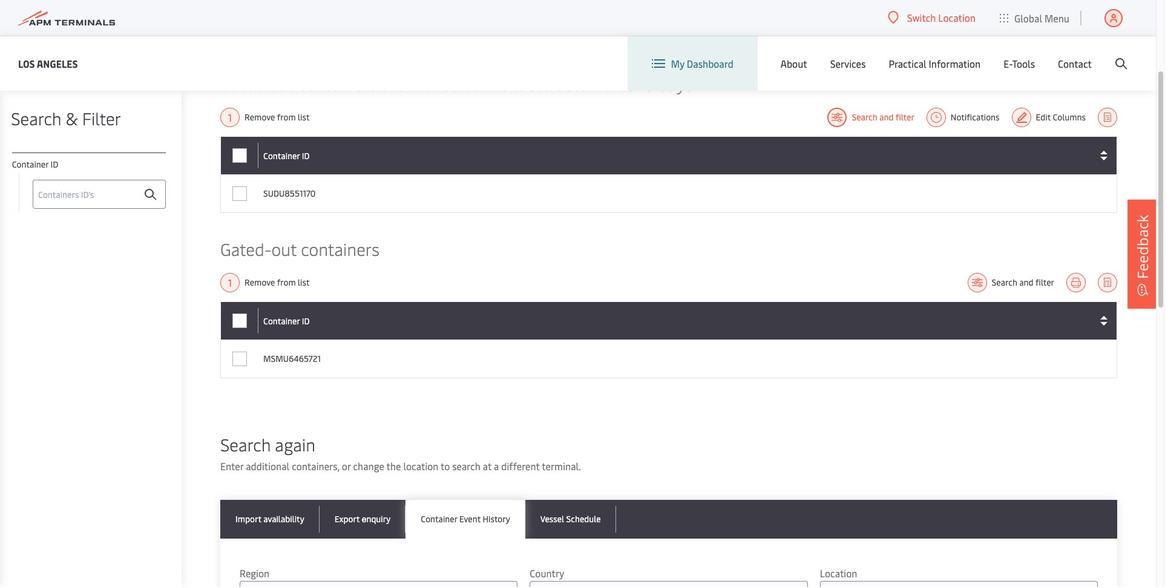 Task type: vqa. For each thing, say whether or not it's contained in the screenshot.
About dropdown button
yes



Task type: locate. For each thing, give the bounding box(es) containing it.
appointment
[[328, 33, 384, 47]]

remove from list for gated-
[[245, 277, 310, 288]]

container up sudu8551170
[[263, 150, 300, 161]]

container left event
[[421, 513, 457, 525]]

0 vertical spatial filter
[[896, 111, 915, 123]]

to left search
[[441, 460, 450, 473]]

0 vertical spatial containers
[[298, 72, 377, 95]]

out down sudu8551170
[[272, 237, 297, 260]]

0 horizontal spatial search and filter button
[[828, 108, 915, 127]]

container
[[263, 150, 300, 161], [12, 159, 49, 170], [263, 315, 300, 327], [421, 513, 457, 525]]

0 vertical spatial remove
[[245, 111, 275, 123]]

2 container id button from the top
[[263, 311, 1114, 331]]

below
[[670, 33, 696, 47], [555, 72, 601, 95]]

edit
[[1036, 111, 1051, 123]]

2 list from the top
[[298, 277, 310, 288]]

below up my at top
[[670, 33, 696, 47]]

remove from list down gated-out containers
[[245, 277, 310, 288]]

1 down gated- at the left top
[[228, 276, 232, 289]]

remove from list for gated
[[245, 111, 310, 123]]

import availability button
[[220, 500, 320, 539]]

actual
[[740, 33, 774, 47]]

1 vertical spatial below
[[555, 72, 601, 95]]

services
[[831, 57, 866, 70]]

search and filter button for gated-out containers
[[968, 273, 1055, 292]]

search
[[452, 460, 481, 473]]

container id for gated-
[[263, 315, 310, 327]]

change
[[353, 460, 384, 473]]

filter
[[896, 111, 915, 123], [1036, 277, 1055, 288]]

id up sudu8551170
[[302, 150, 310, 161]]

a
[[494, 460, 499, 473]]

filter for gated-out containers
[[1036, 277, 1055, 288]]

0 vertical spatial container id button
[[263, 146, 1114, 165]]

search
[[11, 107, 61, 130], [852, 111, 878, 123], [992, 277, 1018, 288], [220, 433, 271, 456]]

from
[[277, 111, 296, 123], [277, 277, 296, 288]]

1 vertical spatial remove from list
[[245, 277, 310, 288]]

list for gated-
[[298, 277, 310, 288]]

1 vertical spatial list
[[298, 277, 310, 288]]

1 horizontal spatial filter
[[1036, 277, 1055, 288]]

search and filter for gated-out containers
[[992, 277, 1055, 288]]

edit columns button
[[1012, 108, 1086, 127]]

to inside search again enter additional containers, or change the location to search at a different terminal.
[[441, 460, 450, 473]]

2 remove from the top
[[245, 277, 275, 288]]

container id for gated
[[263, 150, 310, 161]]

export еnquiry button
[[320, 500, 406, 539]]

switch location
[[908, 11, 976, 24]]

edit columns
[[1036, 111, 1086, 123]]

1 vertical spatial search and filter button
[[968, 273, 1055, 292]]

0 vertical spatial 1
[[228, 111, 232, 124]]

search & filter
[[11, 107, 121, 130]]

container event history button
[[406, 500, 525, 539]]

*3rd
[[284, 33, 304, 47]]

0 horizontal spatial to
[[441, 460, 450, 473]]

remove from list
[[245, 111, 310, 123], [245, 277, 310, 288]]

1 remove from list from the top
[[245, 111, 310, 123]]

availability
[[264, 513, 304, 525]]

0 horizontal spatial and
[[798, 33, 814, 47]]

menu
[[1045, 11, 1070, 25]]

global
[[1015, 11, 1043, 25]]

2 vertical spatial and
[[1020, 277, 1034, 288]]

remove down gated- at the left top
[[245, 277, 275, 288]]

1 vertical spatial and
[[880, 111, 894, 123]]

angeles
[[37, 57, 78, 70]]

day.
[[560, 33, 577, 47]]

from for gated-
[[277, 277, 296, 288]]

1 vertical spatial container id button
[[263, 311, 1114, 331]]

dates
[[387, 33, 411, 47]]

container id button for gated-out containers
[[263, 311, 1114, 331]]

from for gated
[[277, 111, 296, 123]]

0 vertical spatial below
[[670, 33, 696, 47]]

appointments
[[579, 33, 641, 47]]

remove
[[245, 111, 275, 123], [245, 277, 275, 288]]

*3rd shift appointment dates in termpoint reflect the previous day. appointments listed below show the actual time and date customers should arrive.
[[284, 33, 945, 47]]

container id
[[263, 150, 310, 161], [12, 159, 58, 170], [263, 315, 310, 327]]

1 vertical spatial from
[[277, 277, 296, 288]]

1 vertical spatial to
[[441, 460, 450, 473]]

out
[[269, 72, 294, 95], [272, 237, 297, 260]]

0 horizontal spatial below
[[555, 72, 601, 95]]

id up 'msmu6465721' on the left bottom
[[302, 315, 310, 327]]

0 vertical spatial from
[[277, 111, 296, 123]]

1
[[228, 111, 232, 124], [228, 276, 232, 289]]

show
[[698, 33, 721, 47]]

export
[[335, 513, 360, 525]]

2 horizontal spatial and
[[1020, 277, 1034, 288]]

my dashboard button
[[652, 36, 734, 91]]

container event history
[[421, 513, 510, 525]]

3
[[645, 72, 655, 95]]

2 from from the top
[[277, 277, 296, 288]]

None checkbox
[[232, 148, 247, 163], [232, 314, 247, 328], [233, 352, 247, 366], [232, 148, 247, 163], [232, 314, 247, 328], [233, 352, 247, 366]]

feedback button
[[1128, 200, 1158, 309]]

container id button
[[263, 146, 1114, 165], [263, 311, 1114, 331]]

to right moved
[[464, 72, 480, 95]]

0 horizontal spatial location
[[820, 567, 858, 580]]

and for gated-out containers
[[1020, 277, 1034, 288]]

in
[[413, 33, 421, 47]]

0 vertical spatial search and filter
[[852, 111, 915, 123]]

tab list
[[220, 500, 1118, 539]]

1 1 from the top
[[228, 111, 232, 124]]

vessel
[[541, 513, 564, 525]]

1 vertical spatial 1
[[228, 276, 232, 289]]

notifications button
[[927, 108, 1000, 127]]

id
[[302, 150, 310, 161], [51, 159, 58, 170], [302, 315, 310, 327]]

country
[[530, 567, 565, 580]]

1 list from the top
[[298, 111, 310, 123]]

below down day.
[[555, 72, 601, 95]]

import availability
[[236, 513, 304, 525]]

1 horizontal spatial search and filter
[[992, 277, 1055, 288]]

container down search & filter
[[12, 159, 49, 170]]

1 vertical spatial containers
[[301, 237, 380, 260]]

1 remove from the top
[[245, 111, 275, 123]]

the
[[504, 33, 519, 47], [723, 33, 738, 47], [484, 72, 509, 95], [387, 460, 401, 473]]

at
[[483, 460, 492, 473]]

the right 'reflect'
[[504, 33, 519, 47]]

1 vertical spatial location
[[820, 567, 858, 580]]

e-tools button
[[1004, 36, 1035, 91]]

remove from list down "gated"
[[245, 111, 310, 123]]

the inside search again enter additional containers, or change the location to search at a different terminal.
[[387, 460, 401, 473]]

out right "gated"
[[269, 72, 294, 95]]

dashboard
[[687, 57, 734, 70]]

0 vertical spatial search and filter button
[[828, 108, 915, 127]]

1 vertical spatial out
[[272, 237, 297, 260]]

1 horizontal spatial search and filter button
[[968, 273, 1055, 292]]

gated-out containers
[[220, 237, 380, 260]]

my
[[671, 57, 685, 70]]

2 1 from the top
[[228, 276, 232, 289]]

customers
[[839, 33, 884, 47]]

0 horizontal spatial search and filter
[[852, 111, 915, 123]]

the left table at the top left
[[484, 72, 509, 95]]

1 container id button from the top
[[263, 146, 1114, 165]]

1 vertical spatial search and filter
[[992, 277, 1055, 288]]

1 horizontal spatial and
[[880, 111, 894, 123]]

the right change
[[387, 460, 401, 473]]

list
[[298, 111, 310, 123], [298, 277, 310, 288]]

event
[[460, 513, 481, 525]]

switch
[[908, 11, 936, 24]]

0 horizontal spatial filter
[[896, 111, 915, 123]]

list for gated
[[298, 111, 310, 123]]

0 vertical spatial out
[[269, 72, 294, 95]]

0 vertical spatial and
[[798, 33, 814, 47]]

to
[[464, 72, 480, 95], [441, 460, 450, 473]]

container id up 'msmu6465721' on the left bottom
[[263, 315, 310, 327]]

search and filter button for gated out containers are moved to the table below after 3 days.
[[828, 108, 915, 127]]

location
[[939, 11, 976, 24], [820, 567, 858, 580]]

search and filter
[[852, 111, 915, 123], [992, 277, 1055, 288]]

1 horizontal spatial location
[[939, 11, 976, 24]]

1 vertical spatial filter
[[1036, 277, 1055, 288]]

0 vertical spatial list
[[298, 111, 310, 123]]

0 vertical spatial remove from list
[[245, 111, 310, 123]]

arrive.
[[918, 33, 945, 47]]

1 vertical spatial remove
[[245, 277, 275, 288]]

2 remove from list from the top
[[245, 277, 310, 288]]

id for gated
[[302, 150, 310, 161]]

1 down "gated"
[[228, 111, 232, 124]]

location
[[404, 460, 439, 473]]

0 vertical spatial to
[[464, 72, 480, 95]]

1 from from the top
[[277, 111, 296, 123]]

None checkbox
[[233, 186, 247, 201]]

los angeles link
[[18, 56, 78, 71]]

remove down "gated"
[[245, 111, 275, 123]]

containers for gated-
[[301, 237, 380, 260]]

container id up sudu8551170
[[263, 150, 310, 161]]



Task type: describe. For each thing, give the bounding box(es) containing it.
columns
[[1053, 111, 1086, 123]]

container up 'msmu6465721' on the left bottom
[[263, 315, 300, 327]]

out for gated-
[[272, 237, 297, 260]]

containers for gated
[[298, 72, 377, 95]]

remove for gated-
[[245, 277, 275, 288]]

container inside button
[[421, 513, 457, 525]]

services button
[[831, 36, 866, 91]]

out for gated
[[269, 72, 294, 95]]

table
[[513, 72, 551, 95]]

1 for gated-
[[228, 276, 232, 289]]

еnquiry
[[362, 513, 391, 525]]

reflect
[[473, 33, 502, 47]]

after
[[605, 72, 641, 95]]

contact button
[[1058, 36, 1092, 91]]

gated out containers are moved to the table below after 3 days.
[[220, 72, 697, 95]]

notifications
[[951, 111, 1000, 123]]

vessel schedule button
[[525, 500, 616, 539]]

remove for gated
[[245, 111, 275, 123]]

&
[[66, 107, 78, 130]]

switch location button
[[888, 11, 976, 24]]

los
[[18, 57, 35, 70]]

about button
[[781, 36, 808, 91]]

import
[[236, 513, 261, 525]]

should
[[887, 33, 916, 47]]

container id button for gated out containers are moved to the table below after 3 days.
[[263, 146, 1114, 165]]

region
[[240, 567, 270, 580]]

different
[[502, 460, 540, 473]]

global menu button
[[988, 0, 1082, 36]]

termpoint
[[423, 33, 471, 47]]

id for gated-
[[302, 315, 310, 327]]

history
[[483, 513, 510, 525]]

id down search & filter
[[51, 159, 58, 170]]

search and filter for gated out containers are moved to the table below after 3 days.
[[852, 111, 915, 123]]

previous
[[521, 33, 558, 47]]

gated
[[220, 72, 265, 95]]

filter for gated out containers are moved to the table below after 3 days.
[[896, 111, 915, 123]]

practical information button
[[889, 36, 981, 91]]

search inside search again enter additional containers, or change the location to search at a different terminal.
[[220, 433, 271, 456]]

container id down search & filter
[[12, 159, 58, 170]]

vessel schedule
[[541, 513, 601, 525]]

1 horizontal spatial below
[[670, 33, 696, 47]]

export еnquiry
[[335, 513, 391, 525]]

terminal.
[[542, 460, 581, 473]]

the right show
[[723, 33, 738, 47]]

additional
[[246, 460, 290, 473]]

and for gated out containers are moved to the table below after 3 days.
[[880, 111, 894, 123]]

e-tools
[[1004, 57, 1035, 70]]

contact
[[1058, 57, 1092, 70]]

time
[[776, 33, 796, 47]]

or
[[342, 460, 351, 473]]

search again enter additional containers, or change the location to search at a different terminal.
[[220, 433, 581, 473]]

Containers ID's text field
[[33, 180, 166, 209]]

moved
[[409, 72, 460, 95]]

practical
[[889, 57, 927, 70]]

1 horizontal spatial to
[[464, 72, 480, 95]]

global menu
[[1015, 11, 1070, 25]]

my dashboard
[[671, 57, 734, 70]]

days.
[[659, 72, 697, 95]]

tab list containing import availability
[[220, 500, 1118, 539]]

date
[[817, 33, 836, 47]]

tools
[[1013, 57, 1035, 70]]

are
[[381, 72, 405, 95]]

listed
[[643, 33, 667, 47]]

msmu6465721
[[263, 353, 321, 365]]

e-
[[1004, 57, 1013, 70]]

feedback
[[1133, 215, 1153, 279]]

again
[[275, 433, 316, 456]]

sudu8551170
[[263, 188, 316, 199]]

containers,
[[292, 460, 340, 473]]

practical information
[[889, 57, 981, 70]]

filter
[[82, 107, 121, 130]]

schedule
[[566, 513, 601, 525]]

shift
[[306, 33, 326, 47]]

gated-
[[220, 237, 272, 260]]

0 vertical spatial location
[[939, 11, 976, 24]]

information
[[929, 57, 981, 70]]

1 for gated
[[228, 111, 232, 124]]

enter
[[220, 460, 244, 473]]

los angeles
[[18, 57, 78, 70]]



